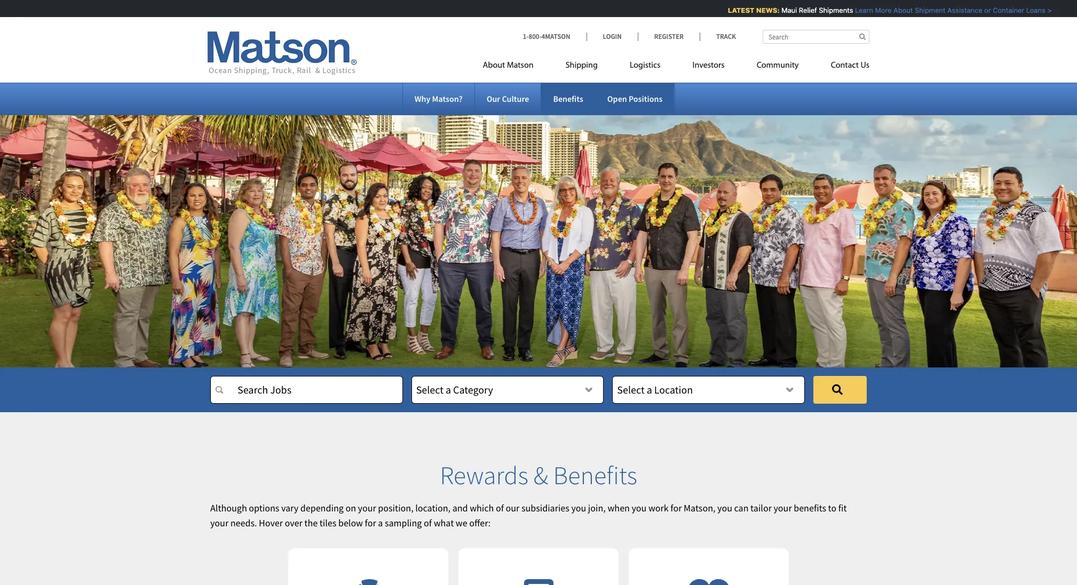 Task type: describe. For each thing, give the bounding box(es) containing it.
about matson
[[483, 61, 534, 70]]

more
[[869, 6, 885, 14]]

800-
[[529, 32, 542, 41]]

login
[[603, 32, 622, 41]]

learn
[[849, 6, 867, 14]]

register link
[[638, 32, 700, 41]]

community link
[[741, 56, 815, 78]]

about inside top menu 'navigation'
[[483, 61, 505, 70]]

0 vertical spatial about
[[887, 6, 907, 14]]

shipment
[[909, 6, 939, 14]]

Search search field
[[763, 30, 870, 44]]

latest news: maui relief shipments learn more about shipment assistance or container loans >
[[722, 6, 1046, 14]]

track
[[716, 32, 736, 41]]

search image
[[859, 33, 866, 40]]

relief
[[793, 6, 811, 14]]

latest
[[722, 6, 748, 14]]

contact
[[831, 61, 859, 70]]

login link
[[586, 32, 638, 41]]

or
[[978, 6, 985, 14]]

community
[[757, 61, 799, 70]]

1-800-4matson
[[523, 32, 570, 41]]



Task type: locate. For each thing, give the bounding box(es) containing it.
logistics link
[[614, 56, 677, 78]]

about left matson
[[483, 61, 505, 70]]

None search field
[[763, 30, 870, 44]]

register
[[654, 32, 684, 41]]

contact us
[[831, 61, 870, 70]]

blue matson logo with ocean, shipping, truck, rail and logistics written beneath it. image
[[208, 31, 357, 75]]

about
[[887, 6, 907, 14], [483, 61, 505, 70]]

top menu navigation
[[483, 56, 870, 78]]

1 horizontal spatial about
[[887, 6, 907, 14]]

0 horizontal spatial about
[[483, 61, 505, 70]]

us
[[861, 61, 870, 70]]

investors
[[693, 61, 725, 70]]

1-
[[523, 32, 529, 41]]

learn more about shipment assistance or container loans > link
[[849, 6, 1046, 14]]

1 vertical spatial about
[[483, 61, 505, 70]]

logistics
[[630, 61, 661, 70]]

shipping link
[[550, 56, 614, 78]]

container
[[987, 6, 1018, 14]]

about right more
[[887, 6, 907, 14]]

shipments
[[813, 6, 847, 14]]

about matson link
[[483, 56, 550, 78]]

track link
[[700, 32, 736, 41]]

>
[[1041, 6, 1046, 14]]

matson
[[507, 61, 534, 70]]

assistance
[[941, 6, 976, 14]]

maui
[[775, 6, 791, 14]]

investors link
[[677, 56, 741, 78]]

shipping
[[566, 61, 598, 70]]

loans
[[1020, 6, 1039, 14]]

4matson
[[542, 32, 570, 41]]

news:
[[750, 6, 774, 14]]

contact us link
[[815, 56, 870, 78]]

1-800-4matson link
[[523, 32, 586, 41]]



Task type: vqa. For each thing, say whether or not it's contained in the screenshot.
Community
yes



